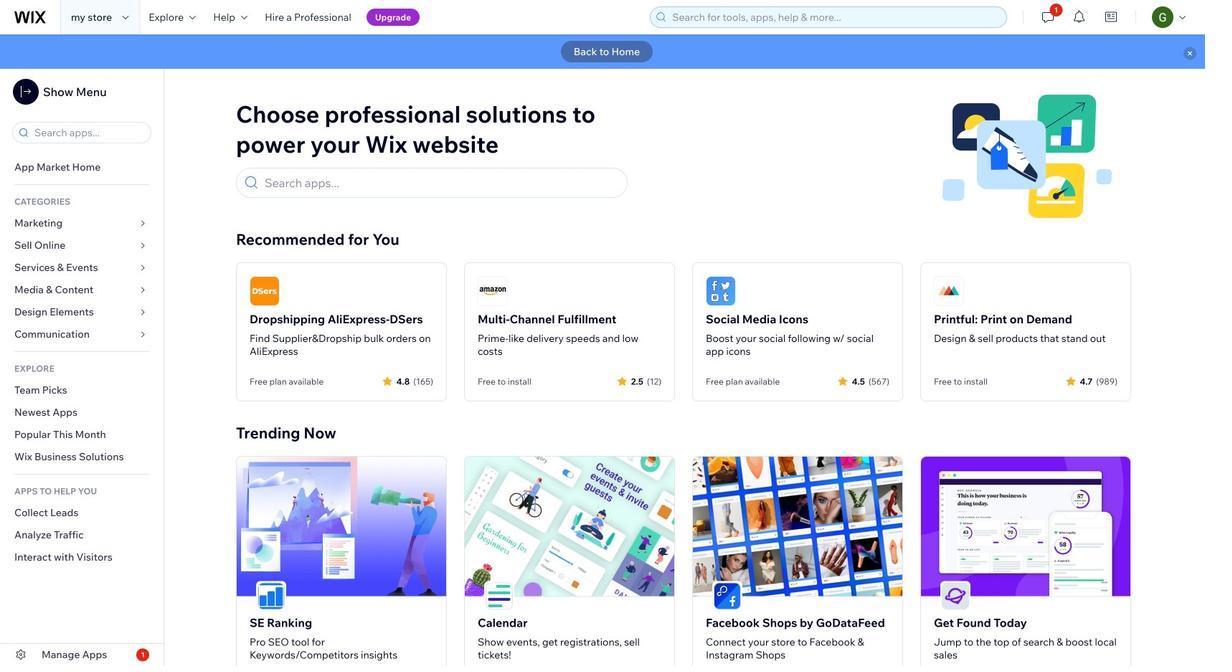 Task type: vqa. For each thing, say whether or not it's contained in the screenshot.
the bottommost HELP button
no



Task type: locate. For each thing, give the bounding box(es) containing it.
get found today  icon image
[[922, 457, 1131, 597], [942, 583, 970, 611]]

sidebar element
[[0, 69, 164, 667]]

multi-channel fulfillment icon image
[[478, 276, 508, 307]]

facebook shops by godatafeed icon image
[[693, 457, 903, 597], [714, 583, 742, 611]]

calendar icon image
[[465, 457, 675, 597], [486, 583, 513, 611]]

0 horizontal spatial search apps... field
[[30, 123, 146, 143]]

Search apps... field
[[30, 123, 146, 143], [261, 169, 621, 197]]

1 horizontal spatial search apps... field
[[261, 169, 621, 197]]

1 vertical spatial search apps... field
[[261, 169, 621, 197]]

0 vertical spatial search apps... field
[[30, 123, 146, 143]]

alert
[[0, 34, 1206, 69]]

se ranking icon image
[[237, 457, 446, 597], [258, 583, 285, 611]]

social media icons icon image
[[706, 276, 736, 307]]

search apps... field inside sidebar "element"
[[30, 123, 146, 143]]



Task type: describe. For each thing, give the bounding box(es) containing it.
printful: print on demand icon image
[[935, 276, 965, 307]]

Search for tools, apps, help & more... field
[[668, 7, 1003, 27]]

dropshipping aliexpress-dsers icon image
[[250, 276, 280, 307]]



